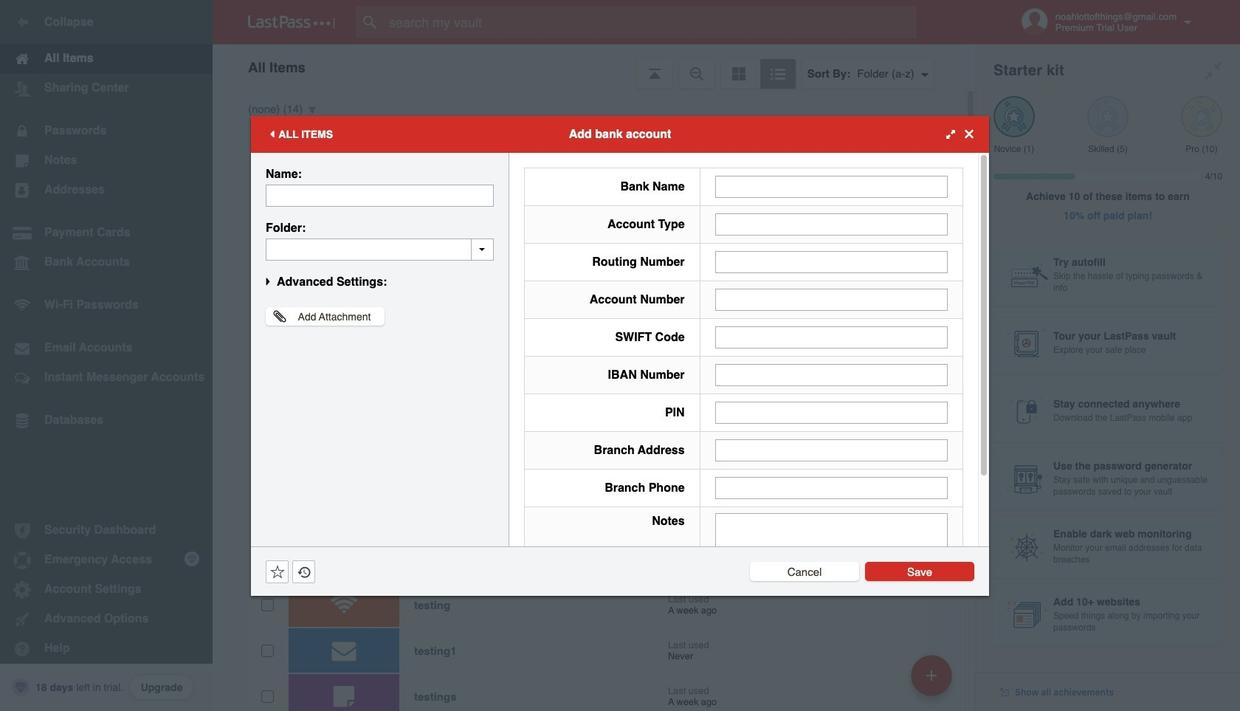 Task type: vqa. For each thing, say whether or not it's contained in the screenshot.
New item icon
yes



Task type: describe. For each thing, give the bounding box(es) containing it.
main navigation navigation
[[0, 0, 213, 711]]

new item image
[[927, 670, 937, 681]]

lastpass image
[[248, 16, 335, 29]]

search my vault text field
[[356, 6, 946, 38]]

new item navigation
[[906, 651, 962, 711]]



Task type: locate. For each thing, give the bounding box(es) containing it.
Search search field
[[356, 6, 946, 38]]

None text field
[[266, 184, 494, 206], [715, 213, 948, 235], [715, 251, 948, 273], [715, 288, 948, 311], [715, 326, 948, 348], [715, 439, 948, 461], [715, 477, 948, 499], [715, 513, 948, 605], [266, 184, 494, 206], [715, 213, 948, 235], [715, 251, 948, 273], [715, 288, 948, 311], [715, 326, 948, 348], [715, 439, 948, 461], [715, 477, 948, 499], [715, 513, 948, 605]]

None text field
[[715, 175, 948, 198], [266, 238, 494, 260], [715, 364, 948, 386], [715, 401, 948, 424], [715, 175, 948, 198], [266, 238, 494, 260], [715, 364, 948, 386], [715, 401, 948, 424]]

dialog
[[251, 116, 990, 614]]

vault options navigation
[[213, 44, 977, 89]]



